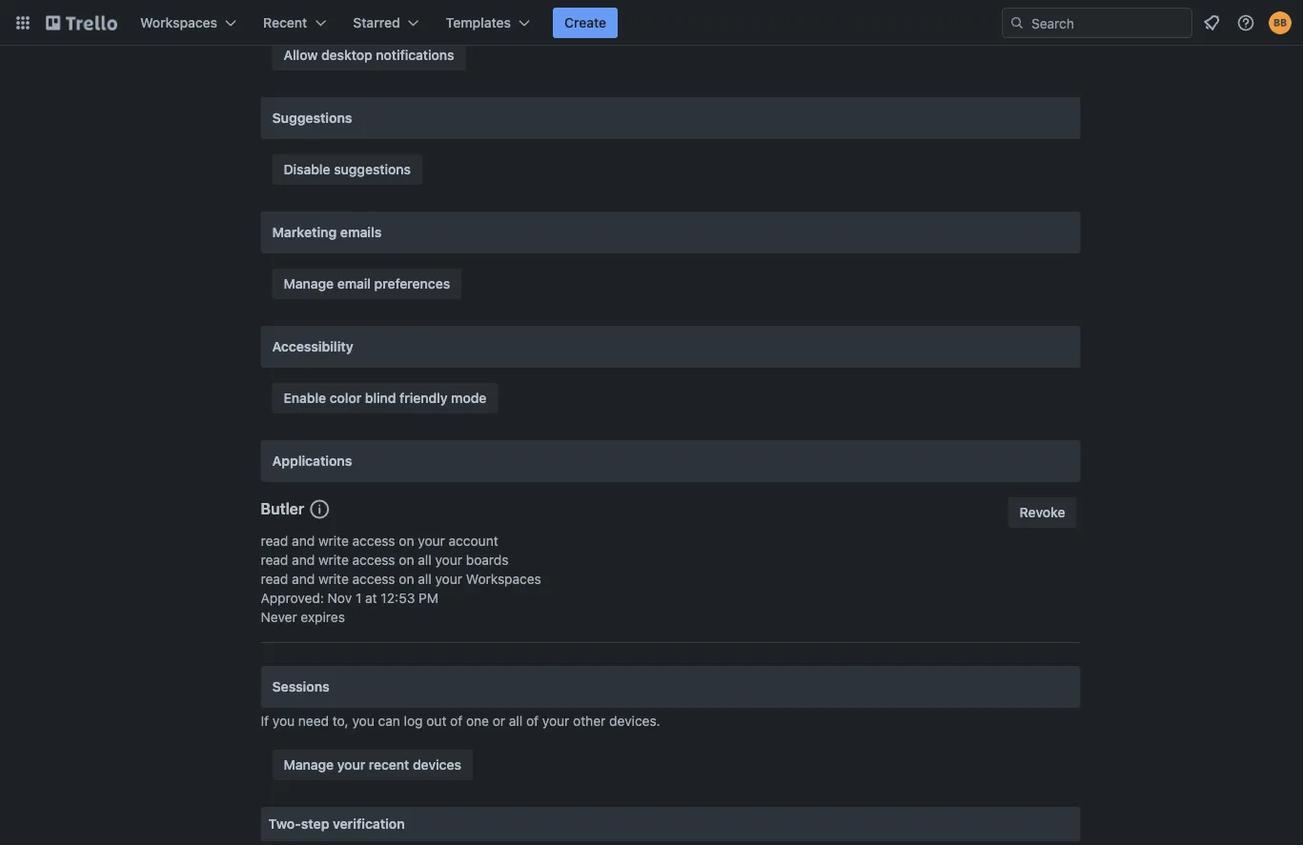 Task type: describe. For each thing, give the bounding box(es) containing it.
2 on from the top
[[399, 553, 414, 568]]

blind
[[365, 390, 396, 406]]

workspaces inside workspaces popup button
[[140, 15, 217, 31]]

recent button
[[252, 8, 338, 38]]

3 write from the top
[[318, 572, 349, 587]]

disable
[[284, 162, 330, 177]]

enable
[[284, 390, 326, 406]]

other
[[573, 714, 606, 729]]

create
[[564, 15, 607, 31]]

bob builder (bobbuilder40) image
[[1269, 11, 1292, 34]]

12:53
[[381, 591, 415, 606]]

2 and from the top
[[292, 553, 315, 568]]

2 you from the left
[[352, 714, 374, 729]]

log
[[404, 714, 423, 729]]

2 read from the top
[[261, 553, 288, 568]]

butler
[[261, 500, 304, 518]]

your left account on the bottom left
[[418, 533, 445, 549]]

your up pm on the bottom left of page
[[435, 572, 462, 587]]

manage your recent devices link
[[272, 750, 473, 781]]

expires
[[301, 610, 345, 625]]

manage for manage email preferences
[[284, 276, 334, 292]]

or
[[493, 714, 505, 729]]

color
[[330, 390, 362, 406]]

templates button
[[434, 8, 542, 38]]

1 and from the top
[[292, 533, 315, 549]]

disable suggestions link
[[272, 154, 422, 185]]

if
[[261, 714, 269, 729]]

3 and from the top
[[292, 572, 315, 587]]

email
[[337, 276, 371, 292]]

at
[[365, 591, 377, 606]]

allow desktop notifications link
[[272, 40, 466, 71]]

devices
[[413, 758, 461, 773]]

1 write from the top
[[318, 533, 349, 549]]

enable color blind friendly mode
[[284, 390, 487, 406]]

3 read from the top
[[261, 572, 288, 587]]

allow desktop notifications
[[284, 47, 454, 63]]

1
[[356, 591, 362, 606]]

manage your recent devices
[[284, 758, 461, 773]]

marketing
[[272, 225, 337, 240]]

workspaces inside 'read and write access on your account read and write access on all your boards read and write access on all your workspaces approved: nov 1 at 12:53 pm never expires'
[[466, 572, 541, 587]]

two-
[[268, 817, 301, 832]]

suggestions
[[334, 162, 411, 177]]

notifications
[[376, 47, 454, 63]]

devices.
[[609, 714, 660, 729]]

starred
[[353, 15, 400, 31]]

step
[[301, 817, 329, 832]]

1 vertical spatial all
[[418, 572, 432, 587]]

boards
[[466, 553, 509, 568]]

desktop
[[321, 47, 373, 63]]

preferences
[[374, 276, 450, 292]]

never
[[261, 610, 297, 625]]

your down account on the bottom left
[[435, 553, 462, 568]]

two-step verification
[[268, 817, 405, 832]]

Search field
[[1025, 9, 1192, 37]]

mode
[[451, 390, 487, 406]]

can
[[378, 714, 400, 729]]

to,
[[333, 714, 349, 729]]

your left 'other'
[[542, 714, 570, 729]]



Task type: vqa. For each thing, say whether or not it's contained in the screenshot.
Back to home 'image'
yes



Task type: locate. For each thing, give the bounding box(es) containing it.
2 of from the left
[[526, 714, 539, 729]]

0 vertical spatial read
[[261, 533, 288, 549]]

allow
[[284, 47, 318, 63]]

you right 'to,'
[[352, 714, 374, 729]]

3 access from the top
[[352, 572, 395, 587]]

recent
[[263, 15, 307, 31]]

approved:
[[261, 591, 324, 606]]

you
[[272, 714, 295, 729], [352, 714, 374, 729]]

2 vertical spatial all
[[509, 714, 523, 729]]

friendly
[[400, 390, 448, 406]]

if you need to, you can log out of one or all of your other devices.
[[261, 714, 660, 729]]

2 manage from the top
[[284, 758, 334, 773]]

account
[[449, 533, 498, 549]]

sessions
[[272, 679, 330, 695]]

2 vertical spatial write
[[318, 572, 349, 587]]

1 vertical spatial access
[[352, 553, 395, 568]]

1 vertical spatial workspaces
[[466, 572, 541, 587]]

primary element
[[0, 0, 1303, 46]]

need
[[298, 714, 329, 729]]

1 vertical spatial read
[[261, 553, 288, 568]]

search image
[[1010, 15, 1025, 31]]

of right out
[[450, 714, 463, 729]]

workspaces
[[140, 15, 217, 31], [466, 572, 541, 587]]

of right "or"
[[526, 714, 539, 729]]

on
[[399, 533, 414, 549], [399, 553, 414, 568], [399, 572, 414, 587]]

0 vertical spatial and
[[292, 533, 315, 549]]

2 access from the top
[[352, 553, 395, 568]]

2 write from the top
[[318, 553, 349, 568]]

your
[[418, 533, 445, 549], [435, 553, 462, 568], [435, 572, 462, 587], [542, 714, 570, 729], [337, 758, 365, 773]]

starred button
[[342, 8, 431, 38]]

out
[[426, 714, 447, 729]]

emails
[[340, 225, 382, 240]]

recent
[[369, 758, 409, 773]]

1 access from the top
[[352, 533, 395, 549]]

1 vertical spatial manage
[[284, 758, 334, 773]]

back to home image
[[46, 8, 117, 38]]

1 vertical spatial on
[[399, 553, 414, 568]]

0 vertical spatial access
[[352, 533, 395, 549]]

0 vertical spatial on
[[399, 533, 414, 549]]

of
[[450, 714, 463, 729], [526, 714, 539, 729]]

0 vertical spatial all
[[418, 553, 432, 568]]

marketing emails
[[272, 225, 382, 240]]

0 horizontal spatial workspaces
[[140, 15, 217, 31]]

you right if
[[272, 714, 295, 729]]

1 vertical spatial write
[[318, 553, 349, 568]]

manage for manage your recent devices
[[284, 758, 334, 773]]

0 horizontal spatial you
[[272, 714, 295, 729]]

1 horizontal spatial you
[[352, 714, 374, 729]]

one
[[466, 714, 489, 729]]

0 vertical spatial write
[[318, 533, 349, 549]]

read and write access on your account read and write access on all your boards read and write access on all your workspaces approved: nov 1 at 12:53 pm never expires
[[261, 533, 541, 625]]

read
[[261, 533, 288, 549], [261, 553, 288, 568], [261, 572, 288, 587]]

1 read from the top
[[261, 533, 288, 549]]

enable color blind friendly mode link
[[272, 383, 498, 414]]

templates
[[446, 15, 511, 31]]

1 of from the left
[[450, 714, 463, 729]]

1 horizontal spatial workspaces
[[466, 572, 541, 587]]

manage
[[284, 276, 334, 292], [284, 758, 334, 773]]

accessibility
[[272, 339, 353, 355]]

suggestions
[[272, 110, 352, 126]]

pm
[[419, 591, 439, 606]]

disable suggestions
[[284, 162, 411, 177]]

1 vertical spatial and
[[292, 553, 315, 568]]

manage email preferences link
[[272, 269, 462, 299]]

0 notifications image
[[1200, 11, 1223, 34]]

1 manage from the top
[[284, 276, 334, 292]]

2 vertical spatial access
[[352, 572, 395, 587]]

1 horizontal spatial of
[[526, 714, 539, 729]]

3 on from the top
[[399, 572, 414, 587]]

create button
[[553, 8, 618, 38]]

verification
[[333, 817, 405, 832]]

None button
[[1008, 498, 1077, 528]]

manage down the need
[[284, 758, 334, 773]]

your left recent
[[337, 758, 365, 773]]

manage left the 'email'
[[284, 276, 334, 292]]

0 horizontal spatial of
[[450, 714, 463, 729]]

2 vertical spatial and
[[292, 572, 315, 587]]

1 on from the top
[[399, 533, 414, 549]]

manage email preferences
[[284, 276, 450, 292]]

2 vertical spatial on
[[399, 572, 414, 587]]

write
[[318, 533, 349, 549], [318, 553, 349, 568], [318, 572, 349, 587]]

0 vertical spatial manage
[[284, 276, 334, 292]]

1 you from the left
[[272, 714, 295, 729]]

applications
[[272, 453, 352, 469]]

workspaces button
[[129, 8, 248, 38]]

all
[[418, 553, 432, 568], [418, 572, 432, 587], [509, 714, 523, 729]]

2 vertical spatial read
[[261, 572, 288, 587]]

and
[[292, 533, 315, 549], [292, 553, 315, 568], [292, 572, 315, 587]]

0 vertical spatial workspaces
[[140, 15, 217, 31]]

open information menu image
[[1237, 13, 1256, 32]]

nov
[[328, 591, 352, 606]]

access
[[352, 533, 395, 549], [352, 553, 395, 568], [352, 572, 395, 587]]



